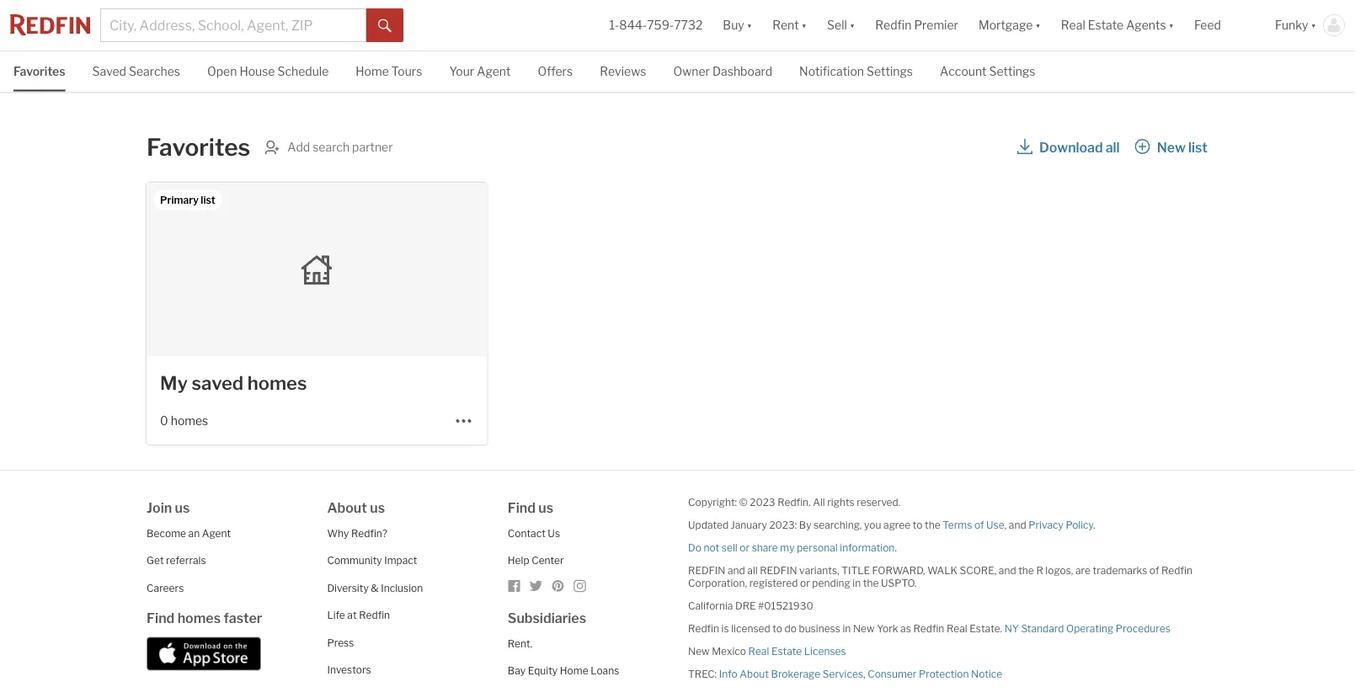 Task type: locate. For each thing, give the bounding box(es) containing it.
5 ▾ from the left
[[1169, 18, 1174, 32]]

join
[[147, 500, 172, 516]]

careers
[[147, 582, 184, 594]]

1 us from the left
[[175, 500, 190, 516]]

0 vertical spatial agent
[[477, 64, 511, 79]]

consumer protection notice link
[[868, 668, 1003, 680]]

1 vertical spatial or
[[800, 577, 810, 589]]

notice
[[971, 668, 1003, 680]]

©
[[739, 496, 748, 508]]

0 vertical spatial homes
[[247, 372, 307, 395]]

1 horizontal spatial us
[[370, 500, 385, 516]]

rent.
[[508, 638, 533, 650]]

of right trademarks
[[1150, 564, 1160, 577]]

help
[[508, 555, 530, 567]]

premier
[[914, 18, 959, 32]]

and right use
[[1009, 519, 1027, 531]]

▾ right the agents
[[1169, 18, 1174, 32]]

2 ▾ from the left
[[802, 18, 807, 32]]

favorites
[[13, 64, 65, 79], [147, 133, 250, 162]]

City, Address, School, Agent, ZIP search field
[[100, 8, 366, 42]]

1 horizontal spatial ,
[[1005, 519, 1007, 531]]

find us
[[508, 500, 554, 516]]

redfin twitter image
[[530, 580, 543, 593]]

searching,
[[814, 519, 862, 531]]

0 vertical spatial or
[[740, 542, 750, 554]]

0 vertical spatial real
[[1061, 18, 1086, 32]]

2 horizontal spatial us
[[539, 500, 554, 516]]

about up why
[[327, 500, 367, 516]]

0 horizontal spatial of
[[975, 519, 984, 531]]

2 vertical spatial real
[[749, 645, 769, 658]]

1 horizontal spatial new
[[853, 623, 875, 635]]

redfin inside the redfin and all redfin variants, title forward, walk score, and the r logos, are trademarks of redfin corporation, registered or pending in the uspto.
[[1162, 564, 1193, 577]]

settings down redfin premier button in the right of the page
[[867, 64, 913, 79]]

0 horizontal spatial the
[[863, 577, 879, 589]]

1-844-759-7732
[[609, 18, 703, 32]]

redfin up registered
[[760, 564, 797, 577]]

saved
[[192, 372, 244, 395]]

do not sell or share my personal information .
[[688, 542, 897, 554]]

corporation,
[[688, 577, 747, 589]]

1 horizontal spatial redfin
[[760, 564, 797, 577]]

your agent
[[449, 64, 511, 79]]

2 horizontal spatial new
[[1157, 139, 1186, 155]]

in
[[853, 577, 861, 589], [843, 623, 851, 635]]

of inside the redfin and all redfin variants, title forward, walk score, and the r logos, are trademarks of redfin corporation, registered or pending in the uspto.
[[1150, 564, 1160, 577]]

list for new list
[[1189, 139, 1208, 155]]

new for new list
[[1157, 139, 1186, 155]]

1 horizontal spatial favorites
[[147, 133, 250, 162]]

1 vertical spatial real
[[947, 623, 968, 635]]

us up redfin?
[[370, 500, 385, 516]]

the left terms
[[925, 519, 941, 531]]

▾ inside rent ▾ dropdown button
[[802, 18, 807, 32]]

the down title
[[863, 577, 879, 589]]

new
[[1157, 139, 1186, 155], [853, 623, 875, 635], [688, 645, 710, 658]]

the
[[925, 519, 941, 531], [1019, 564, 1034, 577], [863, 577, 879, 589]]

. down agree
[[895, 542, 897, 554]]

0 vertical spatial to
[[913, 519, 923, 531]]

all up registered
[[748, 564, 758, 577]]

us
[[175, 500, 190, 516], [370, 500, 385, 516], [539, 500, 554, 516]]

1 vertical spatial in
[[843, 623, 851, 635]]

settings for account settings
[[989, 64, 1036, 79]]

0 vertical spatial the
[[925, 519, 941, 531]]

your
[[449, 64, 475, 79]]

to right agree
[[913, 519, 923, 531]]

, left consumer
[[864, 668, 866, 680]]

policy
[[1066, 519, 1094, 531]]

contact us
[[508, 527, 560, 540]]

feed
[[1195, 18, 1222, 32]]

trec:
[[688, 668, 717, 680]]

0 horizontal spatial all
[[748, 564, 758, 577]]

feed button
[[1185, 0, 1265, 51]]

real down licensed
[[749, 645, 769, 658]]

operating
[[1067, 623, 1114, 635]]

buy ▾ button
[[723, 0, 752, 51]]

home left loans
[[560, 665, 589, 677]]

redfin premier button
[[866, 0, 969, 51]]

search
[[313, 140, 350, 154]]

about us
[[327, 500, 385, 516]]

why redfin? button
[[327, 527, 388, 540]]

agent right 'an' at the bottom
[[202, 527, 231, 540]]

submit search image
[[378, 19, 392, 33]]

0 horizontal spatial settings
[[867, 64, 913, 79]]

or inside the redfin and all redfin variants, title forward, walk score, and the r logos, are trademarks of redfin corporation, registered or pending in the uspto.
[[800, 577, 810, 589]]

▾ inside real estate agents ▾ link
[[1169, 18, 1174, 32]]

0 horizontal spatial home
[[356, 64, 389, 79]]

1 vertical spatial find
[[147, 610, 175, 627]]

2 horizontal spatial real
[[1061, 18, 1086, 32]]

dre
[[735, 600, 756, 612]]

3 us from the left
[[539, 500, 554, 516]]

ny
[[1005, 623, 1019, 635]]

redfin right at
[[359, 610, 390, 622]]

join us
[[147, 500, 190, 516]]

1 horizontal spatial find
[[508, 500, 536, 516]]

1 horizontal spatial agent
[[477, 64, 511, 79]]

logos,
[[1046, 564, 1074, 577]]

1 vertical spatial homes
[[171, 414, 208, 428]]

. right privacy
[[1094, 519, 1096, 531]]

, left privacy
[[1005, 519, 1007, 531]]

0 vertical spatial estate
[[1088, 18, 1124, 32]]

4 ▾ from the left
[[1036, 18, 1041, 32]]

2 vertical spatial the
[[863, 577, 879, 589]]

1 horizontal spatial in
[[853, 577, 861, 589]]

0 vertical spatial new
[[1157, 139, 1186, 155]]

▾ inside mortgage ▾ dropdown button
[[1036, 18, 1041, 32]]

redfin left premier
[[876, 18, 912, 32]]

0 horizontal spatial estate
[[772, 645, 802, 658]]

reserved.
[[857, 496, 901, 508]]

center
[[532, 555, 564, 567]]

▾ right buy
[[747, 18, 752, 32]]

us right the 'join'
[[175, 500, 190, 516]]

0 horizontal spatial us
[[175, 500, 190, 516]]

bay equity home loans
[[508, 665, 620, 677]]

offers link
[[538, 51, 573, 90]]

2 us from the left
[[370, 500, 385, 516]]

1 vertical spatial about
[[740, 668, 769, 680]]

owner dashboard link
[[674, 51, 773, 90]]

open
[[207, 64, 237, 79]]

0 horizontal spatial find
[[147, 610, 175, 627]]

all inside "button"
[[1106, 139, 1120, 155]]

homes up download the redfin app on the apple app store image
[[177, 610, 221, 627]]

1 horizontal spatial about
[[740, 668, 769, 680]]

community impact button
[[327, 555, 417, 567]]

0 vertical spatial of
[[975, 519, 984, 531]]

1 horizontal spatial of
[[1150, 564, 1160, 577]]

privacy policy link
[[1029, 519, 1094, 531]]

find up contact
[[508, 500, 536, 516]]

1 horizontal spatial .
[[1094, 519, 1096, 531]]

new inside button
[[1157, 139, 1186, 155]]

0 horizontal spatial redfin
[[688, 564, 726, 577]]

us up us
[[539, 500, 554, 516]]

▾ inside sell ▾ dropdown button
[[850, 18, 855, 32]]

1 vertical spatial home
[[560, 665, 589, 677]]

about right info
[[740, 668, 769, 680]]

real right mortgage ▾
[[1061, 18, 1086, 32]]

0 vertical spatial .
[[1094, 519, 1096, 531]]

redfin right trademarks
[[1162, 564, 1193, 577]]

find for find homes faster
[[147, 610, 175, 627]]

mortgage ▾ button
[[969, 0, 1051, 51]]

▾ inside buy ▾ dropdown button
[[747, 18, 752, 32]]

▾ right mortgage
[[1036, 18, 1041, 32]]

mortgage
[[979, 18, 1033, 32]]

▾ right rent
[[802, 18, 807, 32]]

.
[[1094, 519, 1096, 531], [895, 542, 897, 554]]

1 horizontal spatial settings
[[989, 64, 1036, 79]]

1 vertical spatial agent
[[202, 527, 231, 540]]

0 vertical spatial about
[[327, 500, 367, 516]]

become
[[147, 527, 186, 540]]

reviews
[[600, 64, 647, 79]]

do not sell or share my personal information link
[[688, 542, 895, 554]]

0 horizontal spatial new
[[688, 645, 710, 658]]

as
[[901, 623, 911, 635]]

the left r
[[1019, 564, 1034, 577]]

1 vertical spatial favorites
[[147, 133, 250, 162]]

find down careers
[[147, 610, 175, 627]]

1 redfin from the left
[[688, 564, 726, 577]]

real estate licenses link
[[749, 645, 846, 658]]

an
[[188, 527, 200, 540]]

0 horizontal spatial in
[[843, 623, 851, 635]]

estate.
[[970, 623, 1003, 635]]

0 vertical spatial list
[[1189, 139, 1208, 155]]

copyright: © 2023 redfin. all rights reserved.
[[688, 496, 901, 508]]

2 vertical spatial new
[[688, 645, 710, 658]]

settings down mortgage ▾ dropdown button
[[989, 64, 1036, 79]]

1 vertical spatial .
[[895, 542, 897, 554]]

1 vertical spatial to
[[773, 623, 783, 635]]

0 vertical spatial find
[[508, 500, 536, 516]]

add
[[287, 140, 310, 154]]

0 vertical spatial home
[[356, 64, 389, 79]]

estate left the agents
[[1088, 18, 1124, 32]]

2 vertical spatial homes
[[177, 610, 221, 627]]

to left do
[[773, 623, 783, 635]]

6 ▾ from the left
[[1311, 18, 1317, 32]]

0 horizontal spatial agent
[[202, 527, 231, 540]]

▾ right 'funky'
[[1311, 18, 1317, 32]]

redfin and all redfin variants, title forward, walk score, and the r logos, are trademarks of redfin corporation, registered or pending in the uspto.
[[688, 564, 1193, 589]]

open house schedule link
[[207, 51, 329, 90]]

0 vertical spatial ,
[[1005, 519, 1007, 531]]

redfin up corporation,
[[688, 564, 726, 577]]

1 horizontal spatial the
[[925, 519, 941, 531]]

0 horizontal spatial list
[[201, 194, 215, 206]]

redfin instagram image
[[574, 580, 587, 593]]

1 horizontal spatial or
[[800, 577, 810, 589]]

r
[[1037, 564, 1044, 577]]

equity
[[528, 665, 558, 677]]

or down variants,
[[800, 577, 810, 589]]

in right the business
[[843, 623, 851, 635]]

▾
[[747, 18, 752, 32], [802, 18, 807, 32], [850, 18, 855, 32], [1036, 18, 1041, 32], [1169, 18, 1174, 32], [1311, 18, 1317, 32]]

1 vertical spatial all
[[748, 564, 758, 577]]

help center button
[[508, 555, 564, 567]]

0 horizontal spatial .
[[895, 542, 897, 554]]

sell ▾ button
[[817, 0, 866, 51]]

in down title
[[853, 577, 861, 589]]

0 horizontal spatial favorites
[[13, 64, 65, 79]]

terms
[[943, 519, 973, 531]]

1 horizontal spatial all
[[1106, 139, 1120, 155]]

2 horizontal spatial the
[[1019, 564, 1034, 577]]

real estate agents ▾
[[1061, 18, 1174, 32]]

download the redfin app on the apple app store image
[[147, 637, 261, 671]]

favorites left saved at the top left of the page
[[13, 64, 65, 79]]

by
[[799, 519, 812, 531]]

2 settings from the left
[[989, 64, 1036, 79]]

pending
[[812, 577, 851, 589]]

updated
[[688, 519, 729, 531]]

1 vertical spatial list
[[201, 194, 215, 206]]

1 ▾ from the left
[[747, 18, 752, 32]]

brokerage
[[771, 668, 821, 680]]

homes right 0
[[171, 414, 208, 428]]

privacy
[[1029, 519, 1064, 531]]

0 horizontal spatial or
[[740, 542, 750, 554]]

1 horizontal spatial list
[[1189, 139, 1208, 155]]

▾ for rent ▾
[[802, 18, 807, 32]]

new mexico real estate licenses
[[688, 645, 846, 658]]

0 vertical spatial all
[[1106, 139, 1120, 155]]

0 horizontal spatial ,
[[864, 668, 866, 680]]

▾ right sell
[[850, 18, 855, 32]]

1 horizontal spatial estate
[[1088, 18, 1124, 32]]

get referrals
[[147, 555, 206, 567]]

download
[[1040, 139, 1103, 155]]

3 ▾ from the left
[[850, 18, 855, 32]]

and right score,
[[999, 564, 1017, 577]]

us for about us
[[370, 500, 385, 516]]

agent right your
[[477, 64, 511, 79]]

1 horizontal spatial home
[[560, 665, 589, 677]]

homes right saved
[[247, 372, 307, 395]]

1 vertical spatial of
[[1150, 564, 1160, 577]]

list for primary list
[[201, 194, 215, 206]]

▾ for mortgage ▾
[[1036, 18, 1041, 32]]

list inside button
[[1189, 139, 1208, 155]]

of left use
[[975, 519, 984, 531]]

buy
[[723, 18, 744, 32]]

all right download
[[1106, 139, 1120, 155]]

1 vertical spatial ,
[[864, 668, 866, 680]]

0 vertical spatial in
[[853, 577, 861, 589]]

1 settings from the left
[[867, 64, 913, 79]]

home left tours at the top
[[356, 64, 389, 79]]

life at redfin button
[[327, 610, 390, 622]]

estate down do
[[772, 645, 802, 658]]

saved searches
[[92, 64, 180, 79]]

business
[[799, 623, 841, 635]]

add search partner button
[[264, 139, 393, 156]]

1 vertical spatial the
[[1019, 564, 1034, 577]]

loans
[[591, 665, 620, 677]]

or right sell
[[740, 542, 750, 554]]

house
[[240, 64, 275, 79]]

real left the estate.
[[947, 623, 968, 635]]

us for join us
[[175, 500, 190, 516]]

1 horizontal spatial to
[[913, 519, 923, 531]]

rent ▾ button
[[763, 0, 817, 51]]

favorites up primary list
[[147, 133, 250, 162]]



Task type: describe. For each thing, give the bounding box(es) containing it.
investors
[[327, 664, 371, 677]]

2023
[[750, 496, 776, 508]]

use
[[987, 519, 1005, 531]]

partner
[[352, 140, 393, 154]]

rent
[[773, 18, 799, 32]]

get
[[147, 555, 164, 567]]

ny standard operating procedures link
[[1005, 623, 1171, 635]]

why
[[327, 527, 349, 540]]

all inside the redfin and all redfin variants, title forward, walk score, and the r logos, are trademarks of redfin corporation, registered or pending in the uspto.
[[748, 564, 758, 577]]

consumer
[[868, 668, 917, 680]]

estate inside dropdown button
[[1088, 18, 1124, 32]]

info about brokerage services link
[[719, 668, 864, 680]]

real inside real estate agents ▾ link
[[1061, 18, 1086, 32]]

investors button
[[327, 664, 371, 677]]

community impact
[[327, 555, 417, 567]]

home tours link
[[356, 51, 422, 90]]

is
[[722, 623, 729, 635]]

diversity & inclusion button
[[327, 582, 423, 594]]

1 vertical spatial new
[[853, 623, 875, 635]]

2 redfin from the left
[[760, 564, 797, 577]]

tours
[[392, 64, 422, 79]]

community
[[327, 555, 382, 567]]

7732
[[674, 18, 703, 32]]

find for find us
[[508, 500, 536, 516]]

funky
[[1276, 18, 1309, 32]]

us
[[548, 527, 560, 540]]

homes for find homes faster
[[177, 610, 221, 627]]

2023:
[[770, 519, 797, 531]]

download all button
[[1017, 132, 1121, 163]]

homes for 0 homes
[[171, 414, 208, 428]]

redfin pinterest image
[[552, 580, 565, 593]]

reviews link
[[600, 51, 647, 90]]

0
[[160, 414, 168, 428]]

funky ▾
[[1276, 18, 1317, 32]]

licensed
[[731, 623, 771, 635]]

york
[[877, 623, 899, 635]]

redfin right as
[[914, 623, 945, 635]]

0 vertical spatial favorites
[[13, 64, 65, 79]]

do
[[785, 623, 797, 635]]

why redfin?
[[327, 527, 388, 540]]

inclusion
[[381, 582, 423, 594]]

0 horizontal spatial to
[[773, 623, 783, 635]]

redfin?
[[351, 527, 388, 540]]

get referrals button
[[147, 555, 206, 567]]

notification
[[800, 64, 864, 79]]

1 horizontal spatial real
[[947, 623, 968, 635]]

offers
[[538, 64, 573, 79]]

rent ▾
[[773, 18, 807, 32]]

account settings
[[940, 64, 1036, 79]]

0 horizontal spatial about
[[327, 500, 367, 516]]

new for new mexico real estate licenses
[[688, 645, 710, 658]]

january
[[731, 519, 767, 531]]

▾ for sell ▾
[[850, 18, 855, 32]]

my
[[780, 542, 795, 554]]

not
[[704, 542, 720, 554]]

▾ for funky ▾
[[1311, 18, 1317, 32]]

walk
[[928, 564, 958, 577]]

buy ▾
[[723, 18, 752, 32]]

saved searches link
[[92, 51, 180, 90]]

redfin facebook image
[[508, 580, 521, 593]]

referrals
[[166, 555, 206, 567]]

all
[[813, 496, 825, 508]]

searches
[[129, 64, 180, 79]]

home tours
[[356, 64, 422, 79]]

▾ for buy ▾
[[747, 18, 752, 32]]

us for find us
[[539, 500, 554, 516]]

buy ▾ button
[[713, 0, 763, 51]]

press
[[327, 637, 354, 649]]

add search partner
[[287, 140, 393, 154]]

redfin.
[[778, 496, 811, 508]]

diversity & inclusion
[[327, 582, 423, 594]]

759-
[[647, 18, 674, 32]]

redfin premier
[[876, 18, 959, 32]]

standard
[[1021, 623, 1064, 635]]

redfin is licensed to do business in new york as redfin real estate. ny standard operating procedures
[[688, 623, 1171, 635]]

copyright:
[[688, 496, 737, 508]]

agents
[[1127, 18, 1166, 32]]

saved
[[92, 64, 126, 79]]

information
[[840, 542, 895, 554]]

do
[[688, 542, 702, 554]]

redfin left is
[[688, 623, 719, 635]]

0 homes
[[160, 414, 208, 428]]

are
[[1076, 564, 1091, 577]]

in inside the redfin and all redfin variants, title forward, walk score, and the r logos, are trademarks of redfin corporation, registered or pending in the uspto.
[[853, 577, 861, 589]]

and up corporation,
[[728, 564, 745, 577]]

settings for notification settings
[[867, 64, 913, 79]]

account settings link
[[940, 51, 1036, 90]]

&
[[371, 582, 379, 594]]

redfin inside button
[[876, 18, 912, 32]]

0 horizontal spatial real
[[749, 645, 769, 658]]

1 vertical spatial estate
[[772, 645, 802, 658]]

#01521930
[[758, 600, 814, 612]]

trec: info about brokerage services , consumer protection notice
[[688, 668, 1003, 680]]

rent. button
[[508, 638, 533, 650]]

procedures
[[1116, 623, 1171, 635]]

california
[[688, 600, 733, 612]]

agree
[[884, 519, 911, 531]]

subsidiaries
[[508, 610, 586, 626]]

faster
[[224, 610, 262, 627]]

1-
[[609, 18, 619, 32]]

new list button
[[1135, 132, 1209, 163]]



Task type: vqa. For each thing, say whether or not it's contained in the screenshot.
PRIMARY
yes



